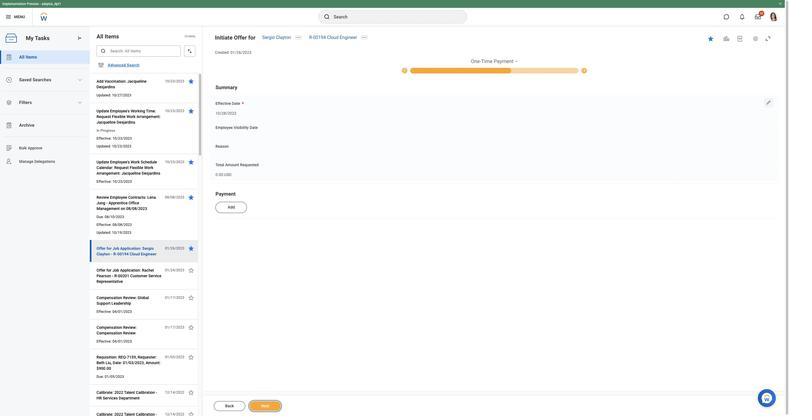 Task type: vqa. For each thing, say whether or not it's contained in the screenshot.
Review Employee Contracts: Lena Jung - Apprentice Office Management on 08/08/2023
yes



Task type: locate. For each thing, give the bounding box(es) containing it.
r-00194 cloud engineer
[[309, 35, 357, 40]]

0 horizontal spatial 00194
[[117, 252, 129, 256]]

2 effective: 10/23/2023 from the top
[[97, 180, 132, 184]]

desjardins inside update employee's working time: request flexible work arrangement: jacqueline desjardins
[[117, 120, 135, 125]]

01/26/2023 down initiate offer for
[[231, 50, 251, 55]]

1 horizontal spatial sergio
[[262, 35, 275, 40]]

jacqueline inside 'update employee's work schedule calendar: request flexible work arrangement: jacqueline desjardins'
[[122, 171, 141, 176]]

1 horizontal spatial review
[[123, 331, 136, 336]]

2 employee's from the top
[[110, 160, 130, 164]]

01/26/2023 inside item list element
[[165, 246, 184, 251]]

1 vertical spatial update
[[97, 160, 109, 164]]

‎- for clayton
[[111, 252, 112, 256]]

desjardins inside 'update employee's work schedule calendar: request flexible work arrangement: jacqueline desjardins'
[[142, 171, 160, 176]]

update down updated: 10/27/2023
[[97, 109, 109, 113]]

0 vertical spatial review
[[97, 195, 109, 200]]

employee's for flexible
[[110, 109, 130, 113]]

compensation review: compensation review
[[97, 325, 137, 336]]

compensation up the support
[[97, 296, 122, 300]]

2 effective: from the top
[[97, 180, 112, 184]]

advanced search button
[[106, 59, 142, 71]]

Search: All Items text field
[[97, 45, 181, 57]]

requisition:
[[97, 355, 117, 360]]

desjardins
[[97, 85, 115, 89], [117, 120, 135, 125], [142, 171, 160, 176]]

2 vertical spatial jacqueline
[[122, 171, 141, 176]]

grant
[[593, 69, 601, 73]]

date:
[[113, 361, 122, 365]]

application: down 10/19/2023
[[120, 246, 141, 251]]

0 vertical spatial application:
[[120, 246, 141, 251]]

33 inside button
[[760, 12, 763, 15]]

5 star image from the top
[[188, 324, 194, 331]]

0 horizontal spatial engineer
[[141, 252, 156, 256]]

my tasks element
[[0, 26, 90, 416]]

offer
[[234, 34, 247, 41], [97, 246, 106, 251], [97, 268, 105, 273]]

items down my
[[26, 54, 37, 60]]

- inside the calibrate: 2022 talent calibration - hr services department
[[156, 391, 157, 395]]

offer inside the offer for job application: sergio clayton ‎- r-00194 cloud engineer
[[97, 246, 106, 251]]

0 vertical spatial r-
[[309, 35, 313, 40]]

0 horizontal spatial items
[[26, 54, 37, 60]]

1 horizontal spatial 00194
[[313, 35, 326, 40]]

2 compensation from the top
[[97, 325, 122, 330]]

clayton
[[276, 35, 291, 40], [97, 252, 110, 256]]

effective: 04/01/2023 down the leadership
[[97, 310, 132, 314]]

request up in progress
[[97, 114, 111, 119]]

compensation up requisition:
[[97, 331, 122, 336]]

job
[[113, 246, 119, 251], [112, 268, 119, 273]]

r- inside offer for job application: rachel pearson ‎- r-00201 customer service representative
[[114, 274, 118, 278]]

jacqueline up in progress
[[97, 120, 116, 125]]

effective: up requisition:
[[97, 340, 112, 344]]

employee's inside update employee's working time: request flexible work arrangement: jacqueline desjardins
[[110, 109, 130, 113]]

effective date
[[215, 101, 240, 106]]

updated: left 10/27/2023
[[97, 93, 111, 97]]

list containing all items
[[0, 51, 90, 168]]

desjardins down vaccination: at top
[[97, 85, 115, 89]]

updated: down in progress
[[97, 144, 111, 148]]

employee down 10/28/2023
[[215, 125, 233, 130]]

1 vertical spatial flexible
[[130, 166, 143, 170]]

0 horizontal spatial flexible
[[112, 114, 125, 119]]

office
[[129, 201, 139, 205]]

2 01/17/2023 from the top
[[165, 325, 184, 330]]

on
[[121, 207, 125, 211]]

update up the calendar:
[[97, 160, 109, 164]]

date right the effective
[[232, 101, 240, 106]]

date
[[232, 101, 240, 106], [250, 125, 258, 130]]

1 effective: 10/23/2023 from the top
[[97, 136, 132, 141]]

1 vertical spatial compensation
[[97, 325, 122, 330]]

2 horizontal spatial -
[[156, 391, 157, 395]]

application: for cloud
[[120, 246, 141, 251]]

04/01/2023
[[112, 310, 132, 314], [112, 340, 132, 344]]

0 vertical spatial all
[[97, 33, 103, 40]]

next
[[261, 404, 269, 409]]

0 vertical spatial 01/17/2023
[[165, 296, 184, 300]]

update inside update employee's working time: request flexible work arrangement: jacqueline desjardins
[[97, 109, 109, 113]]

all items right clipboard image
[[19, 54, 37, 60]]

employee visibility date
[[215, 125, 258, 130]]

2 vertical spatial offer
[[97, 268, 105, 273]]

5 effective: from the top
[[97, 340, 112, 344]]

due:
[[97, 215, 104, 219], [97, 375, 104, 379]]

work left the schedule
[[131, 160, 140, 164]]

1 review: from the top
[[123, 296, 137, 300]]

payment up add button
[[215, 191, 236, 197]]

for down updated: 10/19/2023
[[107, 246, 112, 251]]

updated: down effective: 08/08/2023
[[97, 231, 111, 235]]

0 vertical spatial 33
[[760, 12, 763, 15]]

1 vertical spatial sergio
[[142, 246, 154, 251]]

0 vertical spatial cloud
[[327, 35, 339, 40]]

1 horizontal spatial all items
[[97, 33, 119, 40]]

offer down updated: 10/19/2023
[[97, 246, 106, 251]]

employee
[[215, 125, 233, 130], [110, 195, 127, 200]]

items
[[105, 33, 119, 40], [26, 54, 37, 60]]

0 vertical spatial items
[[105, 33, 119, 40]]

update inside 'update employee's work schedule calendar: request flexible work arrangement: jacqueline desjardins'
[[97, 160, 109, 164]]

saved searches button
[[0, 73, 90, 87]]

0 vertical spatial all items
[[97, 33, 119, 40]]

04/01/2023 for review
[[112, 340, 132, 344]]

1 vertical spatial cloud
[[130, 252, 140, 256]]

effective: 04/01/2023 for support
[[97, 310, 132, 314]]

33 for 33
[[760, 12, 763, 15]]

0 vertical spatial ‎-
[[111, 252, 112, 256]]

all inside item list element
[[97, 33, 103, 40]]

clayton inside the offer for job application: sergio clayton ‎- r-00194 cloud engineer
[[97, 252, 110, 256]]

01/17/2023
[[165, 296, 184, 300], [165, 325, 184, 330]]

1 vertical spatial 01/26/2023
[[165, 246, 184, 251]]

updated: for update
[[97, 144, 111, 148]]

1 vertical spatial all items
[[19, 54, 37, 60]]

chevron left image
[[401, 67, 408, 72]]

all items up search image
[[97, 33, 119, 40]]

due: down the management at the left of the page
[[97, 215, 104, 219]]

desjardins down the working
[[117, 120, 135, 125]]

0 vertical spatial 01/26/2023
[[231, 50, 251, 55]]

‎- up representative
[[112, 274, 113, 278]]

all items inside all items 'button'
[[19, 54, 37, 60]]

review up 7159,
[[123, 331, 136, 336]]

employee's up the calendar:
[[110, 160, 130, 164]]

desjardins down the schedule
[[142, 171, 160, 176]]

saved searches
[[19, 77, 51, 82]]

0 vertical spatial payment
[[494, 58, 514, 64]]

08/08/2023
[[165, 195, 184, 200], [126, 207, 147, 211], [112, 223, 132, 227]]

08/08/2023 down office
[[126, 207, 147, 211]]

offer for offer for job application: rachel pearson ‎- r-00201 customer service representative
[[97, 268, 105, 273]]

1 vertical spatial effective: 04/01/2023
[[97, 340, 132, 344]]

manage
[[19, 159, 33, 164]]

application:
[[120, 246, 141, 251], [120, 268, 141, 273]]

amount
[[225, 163, 239, 167]]

0 horizontal spatial review
[[97, 195, 109, 200]]

due: down $900.00
[[97, 375, 104, 379]]

cloud down search icon
[[327, 35, 339, 40]]

liu,
[[106, 361, 112, 365]]

stock grant button
[[581, 67, 601, 73]]

employee's down 10/27/2023
[[110, 109, 130, 113]]

0 vertical spatial 04/01/2023
[[112, 310, 132, 314]]

review: up the leadership
[[123, 296, 137, 300]]

contracts:
[[128, 195, 146, 200]]

star image for in progress
[[188, 108, 194, 114]]

bulk
[[19, 146, 27, 150]]

employee inside 'summary' element
[[215, 125, 233, 130]]

list
[[0, 51, 90, 168]]

implementation preview -   adeptai_dpt1
[[2, 2, 61, 6]]

edit image
[[766, 100, 771, 105]]

0 horizontal spatial all
[[19, 54, 24, 60]]

add inside button
[[228, 205, 235, 210]]

1 vertical spatial jacqueline
[[97, 120, 116, 125]]

0 horizontal spatial 33
[[184, 35, 188, 38]]

‎- down updated: 10/19/2023
[[111, 252, 112, 256]]

1 vertical spatial updated:
[[97, 144, 111, 148]]

08/08/2023 right lena
[[165, 195, 184, 200]]

effective: 10/23/2023 up "updated: 10/23/2023"
[[97, 136, 132, 141]]

00194 down search icon
[[313, 35, 326, 40]]

review: inside "compensation review: global support leadership"
[[123, 296, 137, 300]]

compensation review: global support leadership
[[97, 296, 149, 306]]

working
[[131, 109, 145, 113]]

initiate offer for
[[215, 34, 255, 41]]

1 horizontal spatial arrangement:
[[137, 114, 161, 119]]

application: up 00201
[[120, 268, 141, 273]]

1 horizontal spatial 01/26/2023
[[231, 50, 251, 55]]

0 vertical spatial add
[[97, 79, 104, 84]]

1 vertical spatial arrangement:
[[97, 171, 121, 176]]

customer
[[130, 274, 147, 278]]

1 vertical spatial r-
[[113, 252, 117, 256]]

1 horizontal spatial -
[[106, 201, 108, 205]]

$900.00
[[97, 366, 111, 371]]

total amount requested element
[[215, 169, 232, 179]]

effective:
[[97, 136, 112, 141], [97, 180, 112, 184], [97, 223, 112, 227], [97, 310, 112, 314], [97, 340, 112, 344]]

2 vertical spatial updated:
[[97, 231, 111, 235]]

- right preview
[[40, 2, 41, 6]]

offer up the created: 01/26/2023 in the left top of the page
[[234, 34, 247, 41]]

1 vertical spatial items
[[26, 54, 37, 60]]

summary element
[[209, 79, 779, 183]]

updated:
[[97, 93, 111, 97], [97, 144, 111, 148], [97, 231, 111, 235]]

pearson
[[97, 274, 111, 278]]

0 vertical spatial offer
[[234, 34, 247, 41]]

progress
[[100, 129, 115, 133]]

2 due: from the top
[[97, 375, 104, 379]]

flexible
[[112, 114, 125, 119], [130, 166, 143, 170]]

0 vertical spatial -
[[40, 2, 41, 6]]

sergio clayton
[[262, 35, 291, 40]]

all up search image
[[97, 33, 103, 40]]

offer inside offer for job application: rachel pearson ‎- r-00201 customer service representative
[[97, 268, 105, 273]]

2 vertical spatial compensation
[[97, 331, 122, 336]]

work down the schedule
[[144, 166, 153, 170]]

00194 down 10/19/2023
[[117, 252, 129, 256]]

job for 00194
[[113, 246, 119, 251]]

0 vertical spatial review:
[[123, 296, 137, 300]]

summary
[[215, 84, 237, 90]]

payment right time
[[494, 58, 514, 64]]

global
[[138, 296, 149, 300]]

33 inside item list element
[[184, 35, 188, 38]]

effective: 08/08/2023
[[97, 223, 132, 227]]

employee up apprentice
[[110, 195, 127, 200]]

33 left "profile logan mcneil" "image"
[[760, 12, 763, 15]]

saved
[[19, 77, 31, 82]]

user plus image
[[6, 158, 12, 165]]

cloud up customer
[[130, 252, 140, 256]]

- up the management at the left of the page
[[106, 201, 108, 205]]

0 vertical spatial update
[[97, 109, 109, 113]]

1 vertical spatial review:
[[123, 325, 137, 330]]

0.00 USD text field
[[215, 169, 232, 179]]

1 vertical spatial -
[[106, 201, 108, 205]]

star image
[[707, 35, 714, 42], [188, 78, 194, 85], [188, 108, 194, 114], [188, 245, 194, 252]]

job inside the offer for job application: sergio clayton ‎- r-00194 cloud engineer
[[113, 246, 119, 251]]

application: inside offer for job application: rachel pearson ‎- r-00201 customer service representative
[[120, 268, 141, 273]]

items
[[188, 35, 195, 38]]

justify image
[[5, 13, 12, 20]]

effective: down the calendar:
[[97, 180, 112, 184]]

all right clipboard image
[[19, 54, 24, 60]]

employee's inside 'update employee's work schedule calendar: request flexible work arrangement: jacqueline desjardins'
[[110, 160, 130, 164]]

flexible up progress
[[112, 114, 125, 119]]

jacqueline inside update employee's working time: request flexible work arrangement: jacqueline desjardins
[[97, 120, 116, 125]]

1 effective: from the top
[[97, 136, 112, 141]]

effective: 04/01/2023 down "compensation review: compensation review"
[[97, 340, 132, 344]]

0 vertical spatial request
[[97, 114, 111, 119]]

review up jung
[[97, 195, 109, 200]]

1 vertical spatial engineer
[[141, 252, 156, 256]]

compensation inside "compensation review: global support leadership"
[[97, 296, 122, 300]]

1 horizontal spatial flexible
[[130, 166, 143, 170]]

effective date element
[[215, 107, 236, 118]]

04/01/2023 down "compensation review: compensation review"
[[112, 340, 132, 344]]

1 vertical spatial review
[[123, 331, 136, 336]]

job inside offer for job application: rachel pearson ‎- r-00201 customer service representative
[[112, 268, 119, 273]]

1 vertical spatial ‎-
[[112, 274, 113, 278]]

review inside the review employee contracts: lena jung - apprentice office management on 08/08/2023
[[97, 195, 109, 200]]

clock check image
[[6, 77, 12, 83]]

Search Workday  search field
[[334, 11, 455, 23]]

1 01/17/2023 from the top
[[165, 296, 184, 300]]

01/26/2023 up 01/24/2023
[[165, 246, 184, 251]]

perspective image
[[6, 99, 12, 106]]

1 vertical spatial all
[[19, 54, 24, 60]]

add for add
[[228, 205, 235, 210]]

1 compensation from the top
[[97, 296, 122, 300]]

review: inside "compensation review: compensation review"
[[123, 325, 137, 330]]

application: inside the offer for job application: sergio clayton ‎- r-00194 cloud engineer
[[120, 246, 141, 251]]

payment inside popup button
[[494, 58, 514, 64]]

request right the calendar:
[[114, 166, 129, 170]]

date right visibility
[[250, 125, 258, 130]]

2 vertical spatial r-
[[114, 274, 118, 278]]

menu
[[14, 14, 25, 19]]

1 update from the top
[[97, 109, 109, 113]]

0 horizontal spatial payment
[[215, 191, 236, 197]]

0 horizontal spatial date
[[232, 101, 240, 106]]

due: 08/10/2023
[[97, 215, 124, 219]]

3 updated: from the top
[[97, 231, 111, 235]]

0 horizontal spatial add
[[97, 79, 104, 84]]

4 star image from the top
[[188, 295, 194, 301]]

offer up pearson
[[97, 268, 105, 273]]

requisition: req-7159, requester: beth liu, date: 01/03/2023, amount: $900.00 button
[[97, 354, 162, 372]]

0 vertical spatial due:
[[97, 215, 104, 219]]

items up search image
[[105, 33, 119, 40]]

- right calibration
[[156, 391, 157, 395]]

calibrate: 2022 talent calibration - hr services department button
[[97, 389, 162, 402]]

all inside 'button'
[[19, 54, 24, 60]]

4 effective: from the top
[[97, 310, 112, 314]]

view printable version (pdf) image
[[737, 35, 743, 42]]

vaccination:
[[105, 79, 126, 84]]

2 review: from the top
[[123, 325, 137, 330]]

33 left "items"
[[184, 35, 188, 38]]

1 employee's from the top
[[110, 109, 130, 113]]

request
[[97, 114, 111, 119], [114, 166, 129, 170]]

flexible down the schedule
[[130, 166, 143, 170]]

0 vertical spatial effective: 10/23/2023
[[97, 136, 132, 141]]

1 vertical spatial 04/01/2023
[[112, 340, 132, 344]]

for inside offer for job application: rachel pearson ‎- r-00201 customer service representative
[[106, 268, 111, 273]]

-
[[40, 2, 41, 6], [106, 201, 108, 205], [156, 391, 157, 395]]

inbox large image
[[755, 14, 761, 20]]

0 horizontal spatial 01/26/2023
[[165, 246, 184, 251]]

compensation review: global support leadership button
[[97, 295, 162, 307]]

1 vertical spatial 08/08/2023
[[126, 207, 147, 211]]

for inside the offer for job application: sergio clayton ‎- r-00194 cloud engineer
[[107, 246, 112, 251]]

0 vertical spatial employee's
[[110, 109, 130, 113]]

1 horizontal spatial all
[[97, 33, 103, 40]]

effective: 10/23/2023 down the calendar:
[[97, 180, 132, 184]]

- inside menu banner
[[40, 2, 41, 6]]

apprentice
[[109, 201, 128, 205]]

all items
[[97, 33, 119, 40], [19, 54, 37, 60]]

employee's for request
[[110, 160, 130, 164]]

1 due: from the top
[[97, 215, 104, 219]]

due: 01/05/2023
[[97, 375, 124, 379]]

search image
[[324, 13, 330, 20]]

compensation down the support
[[97, 325, 122, 330]]

0 vertical spatial sergio
[[262, 35, 275, 40]]

job down updated: 10/19/2023
[[113, 246, 119, 251]]

1 vertical spatial date
[[250, 125, 258, 130]]

2 effective: 04/01/2023 from the top
[[97, 340, 132, 344]]

work down the working
[[126, 114, 136, 119]]

1 vertical spatial job
[[112, 268, 119, 273]]

0 vertical spatial job
[[113, 246, 119, 251]]

0 horizontal spatial -
[[40, 2, 41, 6]]

1 04/01/2023 from the top
[[112, 310, 132, 314]]

1 vertical spatial offer
[[97, 246, 106, 251]]

0 horizontal spatial cloud
[[130, 252, 140, 256]]

1 vertical spatial application:
[[120, 268, 141, 273]]

review: down the leadership
[[123, 325, 137, 330]]

r- for offer for job application: sergio clayton ‎- r-00194 cloud engineer
[[113, 252, 117, 256]]

request inside 'update employee's work schedule calendar: request flexible work arrangement: jacqueline desjardins'
[[114, 166, 129, 170]]

1 horizontal spatial clayton
[[276, 35, 291, 40]]

updated: 10/23/2023
[[97, 144, 131, 148]]

08/08/2023 up 10/19/2023
[[112, 223, 132, 227]]

1 vertical spatial due:
[[97, 375, 104, 379]]

2 updated: from the top
[[97, 144, 111, 148]]

jacqueline down the search
[[127, 79, 146, 84]]

‎- inside the offer for job application: sergio clayton ‎- r-00194 cloud engineer
[[111, 252, 112, 256]]

for up the created: 01/26/2023 in the left top of the page
[[248, 34, 255, 41]]

‎- inside offer for job application: rachel pearson ‎- r-00201 customer service representative
[[112, 274, 113, 278]]

menu banner
[[0, 0, 785, 26]]

effective: 04/01/2023
[[97, 310, 132, 314], [97, 340, 132, 344]]

0 vertical spatial compensation
[[97, 296, 122, 300]]

star image
[[188, 159, 194, 166], [188, 194, 194, 201], [188, 267, 194, 274], [188, 295, 194, 301], [188, 324, 194, 331], [188, 354, 194, 361], [188, 389, 194, 396], [188, 411, 194, 416]]

r- for offer for job application: rachel pearson ‎- r-00201 customer service representative
[[114, 274, 118, 278]]

0 horizontal spatial arrangement:
[[97, 171, 121, 176]]

effective: down in progress
[[97, 136, 112, 141]]

0 vertical spatial arrangement:
[[137, 114, 161, 119]]

0 vertical spatial flexible
[[112, 114, 125, 119]]

arrangement:
[[137, 114, 161, 119], [97, 171, 121, 176]]

3 effective: from the top
[[97, 223, 112, 227]]

job up 00201
[[112, 268, 119, 273]]

0 vertical spatial desjardins
[[97, 85, 115, 89]]

2 update from the top
[[97, 160, 109, 164]]

1 effective: 04/01/2023 from the top
[[97, 310, 132, 314]]

sergio inside the offer for job application: sergio clayton ‎- r-00194 cloud engineer
[[142, 246, 154, 251]]

created: 01/26/2023
[[215, 50, 251, 55]]

1 horizontal spatial add
[[228, 205, 235, 210]]

application: for customer
[[120, 268, 141, 273]]

manage delegations link
[[0, 155, 90, 168]]

arrangement: down the calendar:
[[97, 171, 121, 176]]

0 horizontal spatial sergio
[[142, 246, 154, 251]]

effective: down due: 08/10/2023
[[97, 223, 112, 227]]

01/17/2023 for compensation review: compensation review
[[165, 325, 184, 330]]

0 horizontal spatial request
[[97, 114, 111, 119]]

r- inside the offer for job application: sergio clayton ‎- r-00194 cloud engineer
[[113, 252, 117, 256]]

00194
[[313, 35, 326, 40], [117, 252, 129, 256]]

arrangement: down time:
[[137, 114, 161, 119]]

0 vertical spatial work
[[126, 114, 136, 119]]

r-
[[309, 35, 313, 40], [113, 252, 117, 256], [114, 274, 118, 278]]

0 vertical spatial 00194
[[313, 35, 326, 40]]

2 vertical spatial desjardins
[[142, 171, 160, 176]]

1 vertical spatial 00194
[[117, 252, 129, 256]]

lena
[[147, 195, 156, 200]]

delegations
[[34, 159, 55, 164]]

items inside all items 'button'
[[26, 54, 37, 60]]

visibility
[[234, 125, 249, 130]]

jacqueline inside add vaccination: jacqueline desjardins
[[127, 79, 146, 84]]

1 vertical spatial desjardins
[[117, 120, 135, 125]]

effective: down the support
[[97, 310, 112, 314]]

one-time payment button
[[471, 58, 514, 65]]

04/01/2023 for support
[[112, 310, 132, 314]]

04/01/2023 down the leadership
[[112, 310, 132, 314]]

add inside add vaccination: jacqueline desjardins
[[97, 79, 104, 84]]

representative
[[97, 279, 123, 284]]

engineer
[[340, 35, 357, 40], [141, 252, 156, 256]]

1 horizontal spatial employee
[[215, 125, 233, 130]]

0 vertical spatial jacqueline
[[127, 79, 146, 84]]

- inside the review employee contracts: lena jung - apprentice office management on 08/08/2023
[[106, 201, 108, 205]]

2 04/01/2023 from the top
[[112, 340, 132, 344]]

0 vertical spatial for
[[248, 34, 255, 41]]

jacqueline down the schedule
[[122, 171, 141, 176]]

archive
[[19, 123, 34, 128]]

for up pearson
[[106, 268, 111, 273]]

1 horizontal spatial desjardins
[[117, 120, 135, 125]]



Task type: describe. For each thing, give the bounding box(es) containing it.
fullscreen image
[[765, 35, 771, 42]]

bulk approve
[[19, 146, 42, 150]]

clipboard image
[[6, 122, 12, 129]]

arrangement: inside update employee's working time: request flexible work arrangement: jacqueline desjardins
[[137, 114, 161, 119]]

calibration
[[136, 391, 155, 395]]

add for add vaccination: jacqueline desjardins
[[97, 79, 104, 84]]

search image
[[100, 48, 106, 54]]

star image for updated: 10/27/2023
[[188, 78, 194, 85]]

review employee contracts: lena jung - apprentice office management on 08/08/2023 button
[[97, 194, 162, 212]]

for for offer for job application: sergio clayton ‎- r-00194 cloud engineer
[[107, 246, 112, 251]]

stock grant
[[584, 69, 601, 73]]

job for 00201
[[112, 268, 119, 273]]

bulk approve link
[[0, 141, 90, 155]]

7159,
[[127, 355, 137, 360]]

profile logan mcneil image
[[769, 12, 778, 22]]

00194 inside the offer for job application: sergio clayton ‎- r-00194 cloud engineer
[[117, 252, 129, 256]]

update for update employee's working time: request flexible work arrangement: jacqueline desjardins
[[97, 109, 109, 113]]

01/05/2023
[[105, 375, 124, 379]]

desjardins inside add vaccination: jacqueline desjardins
[[97, 85, 115, 89]]

cloud inside the offer for job application: sergio clayton ‎- r-00194 cloud engineer
[[130, 252, 140, 256]]

menu button
[[0, 8, 32, 26]]

chevron right image
[[581, 67, 588, 72]]

33 for 33 items
[[184, 35, 188, 38]]

review: for global
[[123, 296, 137, 300]]

notifications large image
[[739, 14, 745, 20]]

7 star image from the top
[[188, 389, 194, 396]]

one-time payment
[[471, 58, 514, 64]]

33 items
[[184, 35, 195, 38]]

manage delegations
[[19, 159, 55, 164]]

0.00 usd
[[215, 173, 232, 177]]

item list element
[[90, 26, 203, 416]]

8 star image from the top
[[188, 411, 194, 416]]

requested
[[240, 163, 259, 167]]

12/14/2022
[[165, 391, 184, 395]]

req-
[[118, 355, 127, 360]]

advanced search
[[108, 63, 140, 67]]

chevron down image
[[78, 100, 82, 105]]

update employee's work schedule calendar: request flexible work arrangement: jacqueline desjardins
[[97, 160, 160, 176]]

offer for job application: sergio clayton ‎- r-00194 cloud engineer
[[97, 246, 156, 256]]

01/03/2023,
[[123, 361, 145, 365]]

3 star image from the top
[[188, 267, 194, 274]]

transformation import image
[[77, 35, 82, 41]]

review: for compensation
[[123, 325, 137, 330]]

compensation for review
[[97, 325, 122, 330]]

update employee's working time: request flexible work arrangement: jacqueline desjardins
[[97, 109, 161, 125]]

01/24/2023
[[165, 268, 184, 272]]

3 compensation from the top
[[97, 331, 122, 336]]

total
[[215, 163, 224, 167]]

items inside item list element
[[105, 33, 119, 40]]

services
[[103, 396, 118, 401]]

effective: for compensation review: compensation review
[[97, 340, 112, 344]]

usd
[[224, 173, 232, 177]]

archive button
[[0, 119, 90, 132]]

1 star image from the top
[[188, 159, 194, 166]]

01/17/2023 for compensation review: global support leadership
[[165, 296, 184, 300]]

one-time payment navigation
[[209, 58, 779, 73]]

requisition: req-7159, requester: beth liu, date: 01/03/2023, amount: $900.00
[[97, 355, 161, 371]]

star image for 01/26/2023
[[188, 245, 194, 252]]

for for offer for job application: rachel pearson ‎- r-00201 customer service representative
[[106, 268, 111, 273]]

10/27/2023
[[112, 93, 131, 97]]

10/28/2023 text field
[[215, 108, 236, 117]]

2022
[[114, 391, 123, 395]]

arrangement: inside 'update employee's work schedule calendar: request flexible work arrangement: jacqueline desjardins'
[[97, 171, 121, 176]]

management
[[97, 207, 120, 211]]

gear image
[[753, 36, 758, 42]]

01/03/2023
[[165, 355, 184, 359]]

2 vertical spatial 08/08/2023
[[112, 223, 132, 227]]

reason
[[215, 144, 229, 149]]

department
[[119, 396, 140, 401]]

1 vertical spatial work
[[131, 160, 140, 164]]

leadership
[[111, 301, 131, 306]]

r-00194 cloud engineer link
[[309, 35, 357, 40]]

update for update employee's work schedule calendar: request flexible work arrangement: jacqueline desjardins
[[97, 160, 109, 164]]

amount:
[[146, 361, 161, 365]]

effective
[[215, 101, 231, 106]]

jung
[[97, 201, 105, 205]]

sort image
[[187, 48, 192, 54]]

close environment banner image
[[779, 2, 782, 5]]

6 star image from the top
[[188, 354, 194, 361]]

due: for review employee contracts: lena jung - apprentice office management on 08/08/2023
[[97, 215, 104, 219]]

33 button
[[752, 11, 764, 23]]

employee inside the review employee contracts: lena jung - apprentice office management on 08/08/2023
[[110, 195, 127, 200]]

rename image
[[6, 145, 12, 152]]

implementation
[[2, 2, 26, 6]]

effective: for update employee's work schedule calendar: request flexible work arrangement: jacqueline desjardins
[[97, 180, 112, 184]]

10/19/2023
[[112, 231, 131, 235]]

approve
[[28, 146, 42, 150]]

0 vertical spatial 08/08/2023
[[165, 195, 184, 200]]

sergio clayton link
[[262, 35, 291, 40]]

updated: 10/19/2023
[[97, 231, 131, 235]]

due: for requisition: req-7159, requester: beth liu, date: 01/03/2023, amount: $900.00
[[97, 375, 104, 379]]

stock
[[584, 69, 593, 73]]

tasks
[[35, 35, 50, 41]]

created:
[[215, 50, 230, 55]]

engineer inside the offer for job application: sergio clayton ‎- r-00194 cloud engineer
[[141, 252, 156, 256]]

add vaccination: jacqueline desjardins button
[[97, 78, 162, 90]]

schedule
[[141, 160, 157, 164]]

review employee contracts: lena jung - apprentice office management on 08/08/2023
[[97, 195, 156, 211]]

1 horizontal spatial date
[[250, 125, 258, 130]]

flexible inside 'update employee's work schedule calendar: request flexible work arrangement: jacqueline desjardins'
[[130, 166, 143, 170]]

search
[[127, 63, 140, 67]]

‎- for pearson
[[112, 274, 113, 278]]

payment element
[[209, 186, 779, 218]]

offer for offer for job application: sergio clayton ‎- r-00194 cloud engineer
[[97, 246, 106, 251]]

my tasks
[[26, 35, 50, 41]]

request inside update employee's working time: request flexible work arrangement: jacqueline desjardins
[[97, 114, 111, 119]]

view related information image
[[723, 35, 730, 42]]

offer for job application: rachel pearson ‎- r-00201 customer service representative
[[97, 268, 161, 284]]

total amount requested
[[215, 163, 259, 167]]

00201
[[118, 274, 129, 278]]

clipboard image
[[6, 54, 12, 61]]

chevron down image
[[78, 78, 82, 82]]

configure image
[[98, 62, 104, 68]]

flexible inside update employee's working time: request flexible work arrangement: jacqueline desjardins
[[112, 114, 125, 119]]

add vaccination: jacqueline desjardins
[[97, 79, 146, 89]]

beth
[[97, 361, 105, 365]]

hr
[[97, 396, 102, 401]]

calibrate:
[[97, 391, 113, 395]]

effective: for compensation review: global support leadership
[[97, 310, 112, 314]]

1 updated: from the top
[[97, 93, 111, 97]]

effective: 04/01/2023 for review
[[97, 340, 132, 344]]

back
[[225, 404, 234, 409]]

add button
[[215, 202, 247, 213]]

compensation review: compensation review button
[[97, 324, 162, 337]]

requester:
[[138, 355, 157, 360]]

service
[[148, 274, 161, 278]]

update employee's working time: request flexible work arrangement: jacqueline desjardins button
[[97, 108, 162, 126]]

2 vertical spatial work
[[144, 166, 153, 170]]

08/08/2023 inside the review employee contracts: lena jung - apprentice office management on 08/08/2023
[[126, 207, 147, 211]]

0 vertical spatial engineer
[[340, 35, 357, 40]]

one-
[[471, 58, 481, 64]]

0 vertical spatial clayton
[[276, 35, 291, 40]]

all items inside item list element
[[97, 33, 119, 40]]

review inside "compensation review: compensation review"
[[123, 331, 136, 336]]

rachel
[[142, 268, 154, 273]]

talent
[[124, 391, 135, 395]]

work inside update employee's working time: request flexible work arrangement: jacqueline desjardins
[[126, 114, 136, 119]]

0 vertical spatial date
[[232, 101, 240, 106]]

adeptai_dpt1
[[42, 2, 61, 6]]

searches
[[33, 77, 51, 82]]

all items button
[[0, 51, 90, 64]]

next button
[[249, 402, 281, 411]]

back button
[[214, 402, 245, 411]]

offer for job application: sergio clayton ‎- r-00194 cloud engineer button
[[97, 245, 162, 258]]

compensation for support
[[97, 296, 122, 300]]

updated: for review
[[97, 231, 111, 235]]

preview
[[27, 2, 39, 6]]

initiate
[[215, 34, 233, 41]]

2 star image from the top
[[188, 194, 194, 201]]

1 vertical spatial payment
[[215, 191, 236, 197]]



